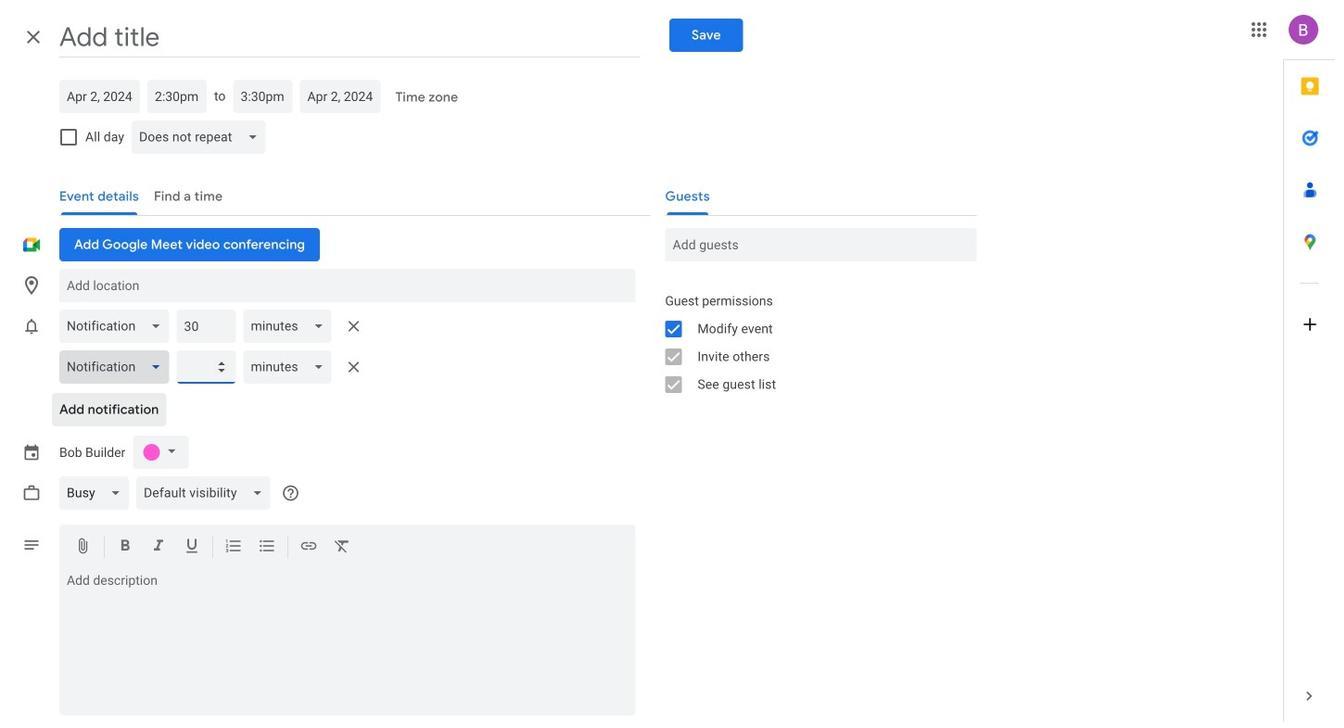 Task type: vqa. For each thing, say whether or not it's contained in the screenshot.
the Formatting options toolbar
yes



Task type: describe. For each thing, give the bounding box(es) containing it.
remove formatting image
[[333, 537, 351, 559]]

minutes in advance for notification number field for 30 minutes before element on the left of page
[[184, 310, 228, 343]]

numbered list image
[[224, 537, 243, 559]]

Start time text field
[[155, 80, 199, 113]]

Add location text field
[[67, 269, 628, 302]]

Title text field
[[59, 17, 640, 57]]

underline image
[[183, 537, 201, 559]]

End date text field
[[307, 80, 373, 113]]

Start date text field
[[67, 80, 133, 113]]

italic image
[[149, 537, 168, 559]]

10 minutes before element
[[59, 345, 369, 389]]



Task type: locate. For each thing, give the bounding box(es) containing it.
formatting options toolbar
[[59, 525, 635, 570]]

Description text field
[[59, 573, 635, 712]]

Minutes in advance for notification number field
[[184, 310, 228, 343], [184, 351, 228, 384]]

tab list
[[1284, 60, 1335, 670]]

1 vertical spatial minutes in advance for notification number field
[[184, 351, 228, 384]]

group
[[650, 287, 977, 399]]

minutes in advance for notification number field inside 30 minutes before element
[[184, 310, 228, 343]]

minutes in advance for notification number field for 10 minutes before element
[[184, 351, 228, 384]]

minutes in advance for notification number field inside 10 minutes before element
[[184, 351, 228, 384]]

minutes in advance for notification number field down 30 minutes before element on the left of page
[[184, 351, 228, 384]]

minutes in advance for notification number field up 10 minutes before element
[[184, 310, 228, 343]]

30 minutes before element
[[59, 304, 369, 349]]

None field
[[132, 115, 273, 159], [59, 304, 177, 349], [243, 304, 339, 349], [59, 345, 177, 389], [243, 345, 339, 389], [59, 471, 136, 516], [136, 471, 278, 516], [132, 115, 273, 159], [59, 304, 177, 349], [243, 304, 339, 349], [59, 345, 177, 389], [243, 345, 339, 389], [59, 471, 136, 516], [136, 471, 278, 516]]

0 vertical spatial minutes in advance for notification number field
[[184, 310, 228, 343]]

bold image
[[116, 537, 134, 559]]

bulleted list image
[[258, 537, 276, 559]]

Guests text field
[[673, 228, 969, 261]]

insert link image
[[300, 537, 318, 559]]

notifications element
[[59, 304, 369, 389]]

2 minutes in advance for notification number field from the top
[[184, 351, 228, 384]]

End time text field
[[241, 80, 285, 113]]

1 minutes in advance for notification number field from the top
[[184, 310, 228, 343]]



